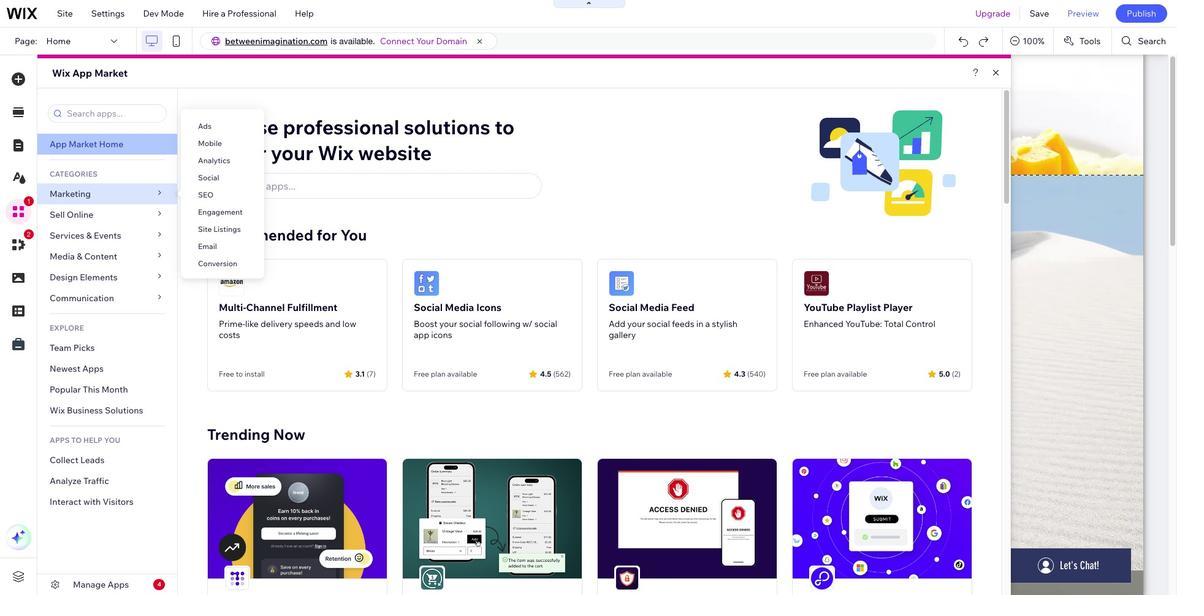 Task type: describe. For each thing, give the bounding box(es) containing it.
sell
[[50, 209, 65, 220]]

5.0
[[940, 369, 951, 378]]

(7)
[[367, 369, 376, 378]]

available for player
[[838, 369, 868, 378]]

your for social media feed
[[628, 318, 646, 329]]

conversion link
[[181, 253, 264, 274]]

free plan available for social media icons
[[414, 369, 477, 378]]

0 horizontal spatial social
[[198, 173, 219, 182]]

design elements
[[50, 272, 118, 283]]

twism: your own coin & rewards icon image
[[226, 567, 249, 590]]

app market home link
[[37, 134, 177, 155]]

costs
[[219, 329, 240, 340]]

1 vertical spatial search apps... field
[[228, 174, 536, 198]]

your inside choose professional solutions to power your wix website
[[271, 140, 313, 165]]

media for social media feed
[[640, 301, 669, 313]]

with
[[83, 496, 101, 507]]

media & content link
[[37, 246, 177, 267]]

multi-channel fulfillment prime-like delivery speeds and low costs
[[219, 301, 357, 340]]

blockify fraud ip blocker poster image
[[598, 459, 777, 578]]

(562)
[[554, 369, 571, 378]]

you
[[341, 226, 367, 244]]

recommended for you
[[207, 226, 367, 244]]

media for social media icons
[[445, 301, 474, 313]]

wix app market
[[52, 67, 128, 79]]

social media feed logo image
[[609, 271, 635, 296]]

picks
[[73, 342, 95, 353]]

seo
[[198, 190, 214, 199]]

2
[[27, 231, 31, 238]]

choose professional solutions to power your wix website
[[207, 115, 515, 165]]

and
[[326, 318, 341, 329]]

apps to help you
[[50, 436, 120, 445]]

install
[[245, 369, 265, 378]]

collect
[[50, 455, 78, 466]]

multi-channel fulfillment logo image
[[219, 271, 245, 296]]

professional
[[228, 8, 277, 19]]

popular this month link
[[37, 379, 177, 400]]

icons
[[431, 329, 452, 340]]

media & content
[[50, 251, 117, 262]]

interact with visitors link
[[37, 491, 177, 512]]

betweenimagination.com
[[225, 36, 328, 47]]

design
[[50, 272, 78, 283]]

to
[[71, 436, 82, 445]]

product feeds by godatafeed icon image
[[811, 567, 834, 590]]

hire
[[202, 8, 219, 19]]

team picks
[[50, 342, 95, 353]]

100% button
[[1004, 28, 1054, 55]]

business
[[67, 405, 103, 416]]

social media icons logo image
[[414, 271, 440, 296]]

stylish
[[712, 318, 738, 329]]

ads link
[[181, 116, 264, 137]]

your for social media icons
[[440, 318, 458, 329]]

elements
[[80, 272, 118, 283]]

settings
[[91, 8, 125, 19]]

apps for manage apps
[[108, 579, 129, 590]]

services & events
[[50, 230, 121, 241]]

low
[[343, 318, 357, 329]]

design elements link
[[37, 267, 177, 288]]

domain
[[436, 36, 467, 47]]

marketing link
[[37, 183, 177, 204]]

sell online
[[50, 209, 93, 220]]

gallery
[[609, 329, 636, 340]]

prime-
[[219, 318, 245, 329]]

newest
[[50, 363, 80, 374]]

listings
[[214, 225, 241, 234]]

dev mode
[[143, 8, 184, 19]]

choose
[[207, 115, 279, 139]]

email
[[198, 242, 217, 251]]

4.3
[[735, 369, 746, 378]]

free for youtube playlist player
[[804, 369, 820, 378]]

mobile link
[[181, 133, 264, 154]]

1
[[27, 198, 31, 205]]

site listings
[[198, 225, 241, 234]]

power
[[207, 140, 267, 165]]

solutions
[[404, 115, 491, 139]]

month
[[102, 384, 128, 395]]

tools button
[[1054, 28, 1112, 55]]

fulfillment
[[287, 301, 338, 313]]

trending
[[207, 425, 270, 444]]

online
[[67, 209, 93, 220]]

5.0 (2)
[[940, 369, 961, 378]]

(540)
[[748, 369, 766, 378]]

collect leads
[[50, 455, 105, 466]]

boost
[[414, 318, 438, 329]]

communication link
[[37, 288, 177, 309]]

reconvert upsell & cross sell icon image
[[421, 567, 444, 590]]

search apps... field inside the sidebar element
[[63, 105, 163, 122]]

team
[[50, 342, 72, 353]]

w/
[[523, 318, 533, 329]]

market inside app market home link
[[69, 139, 97, 150]]

analyze
[[50, 475, 82, 486]]

this
[[83, 384, 100, 395]]

save button
[[1021, 0, 1059, 27]]

available for icons
[[447, 369, 477, 378]]

analyze traffic link
[[37, 471, 177, 491]]

social for social media icons
[[459, 318, 482, 329]]

communication
[[50, 293, 116, 304]]

social for social media icons
[[414, 301, 443, 313]]

total
[[885, 318, 904, 329]]

site for site
[[57, 8, 73, 19]]

0 vertical spatial a
[[221, 8, 226, 19]]

blockify fraud ip blocker icon image
[[616, 567, 639, 590]]

plan for social media icons
[[431, 369, 446, 378]]

dev
[[143, 8, 159, 19]]



Task type: vqa. For each thing, say whether or not it's contained in the screenshot.
top THE 'BAR'
no



Task type: locate. For each thing, give the bounding box(es) containing it.
media inside the sidebar element
[[50, 251, 75, 262]]

to inside choose professional solutions to power your wix website
[[495, 115, 515, 139]]

0 horizontal spatial social
[[459, 318, 482, 329]]

2 horizontal spatial available
[[838, 369, 868, 378]]

media left icons on the left bottom
[[445, 301, 474, 313]]

wix
[[52, 67, 70, 79], [318, 140, 354, 165], [50, 405, 65, 416]]

0 horizontal spatial search apps... field
[[63, 105, 163, 122]]

Search apps... field
[[63, 105, 163, 122], [228, 174, 536, 198]]

youtube
[[804, 301, 845, 313]]

channel
[[246, 301, 285, 313]]

sell online link
[[37, 204, 177, 225]]

search apps... field down website
[[228, 174, 536, 198]]

1 horizontal spatial available
[[643, 369, 673, 378]]

0 horizontal spatial to
[[236, 369, 243, 378]]

add
[[609, 318, 626, 329]]

free for social media icons
[[414, 369, 429, 378]]

0 vertical spatial to
[[495, 115, 515, 139]]

3 free plan available from the left
[[804, 369, 868, 378]]

ads
[[198, 121, 212, 131]]

&
[[86, 230, 92, 241], [77, 251, 82, 262]]

free left install
[[219, 369, 234, 378]]

a
[[221, 8, 226, 19], [706, 318, 710, 329]]

search
[[1139, 36, 1167, 47]]

a inside social media feed add your social feeds in a stylish gallery
[[706, 318, 710, 329]]

3 available from the left
[[838, 369, 868, 378]]

available.
[[339, 36, 375, 46]]

youtube playlist player enhanced youtube: total control
[[804, 301, 936, 329]]

apps up this
[[82, 363, 104, 374]]

home up the marketing "link"
[[99, 139, 123, 150]]

youtube playlist player logo image
[[804, 271, 830, 296]]

social media icons boost your social following w/ social app icons
[[414, 301, 558, 340]]

1 horizontal spatial plan
[[626, 369, 641, 378]]

0 vertical spatial market
[[94, 67, 128, 79]]

free plan available down enhanced
[[804, 369, 868, 378]]

search button
[[1113, 28, 1178, 55]]

save
[[1030, 8, 1050, 19]]

free
[[219, 369, 234, 378], [414, 369, 429, 378], [609, 369, 624, 378], [804, 369, 820, 378]]

social up seo
[[198, 173, 219, 182]]

product feeds by godatafeed poster image
[[793, 459, 972, 578]]

media inside social media icons boost your social following w/ social app icons
[[445, 301, 474, 313]]

1 vertical spatial to
[[236, 369, 243, 378]]

social down icons on the left bottom
[[459, 318, 482, 329]]

youtube:
[[846, 318, 883, 329]]

100%
[[1023, 36, 1045, 47]]

1 horizontal spatial app
[[72, 67, 92, 79]]

playlist
[[847, 301, 882, 313]]

3 social from the left
[[648, 318, 670, 329]]

home inside the sidebar element
[[99, 139, 123, 150]]

social right w/
[[535, 318, 558, 329]]

categories
[[50, 169, 98, 179]]

enhanced
[[804, 318, 844, 329]]

engagement link
[[181, 202, 264, 223]]

social up add
[[609, 301, 638, 313]]

2 button
[[6, 229, 34, 258]]

control
[[906, 318, 936, 329]]

free plan available for youtube playlist player
[[804, 369, 868, 378]]

site for site listings
[[198, 225, 212, 234]]

1 horizontal spatial social
[[414, 301, 443, 313]]

free down gallery
[[609, 369, 624, 378]]

available down icons
[[447, 369, 477, 378]]

publish button
[[1116, 4, 1168, 23]]

analyze traffic
[[50, 475, 109, 486]]

services
[[50, 230, 84, 241]]

1 available from the left
[[447, 369, 477, 378]]

your right power
[[271, 140, 313, 165]]

0 vertical spatial site
[[57, 8, 73, 19]]

1 horizontal spatial free plan available
[[609, 369, 673, 378]]

2 social from the left
[[535, 318, 558, 329]]

plan for social media feed
[[626, 369, 641, 378]]

social for social media feed
[[648, 318, 670, 329]]

site
[[57, 8, 73, 19], [198, 225, 212, 234]]

& inside media & content link
[[77, 251, 82, 262]]

mode
[[161, 8, 184, 19]]

& left events
[[86, 230, 92, 241]]

connect
[[380, 36, 415, 47]]

1 vertical spatial home
[[99, 139, 123, 150]]

(2)
[[952, 369, 961, 378]]

2 free from the left
[[414, 369, 429, 378]]

available down social media feed add your social feeds in a stylish gallery
[[643, 369, 673, 378]]

site up email
[[198, 225, 212, 234]]

home up wix app market
[[46, 36, 71, 47]]

your inside social media icons boost your social following w/ social app icons
[[440, 318, 458, 329]]

social for social media feed
[[609, 301, 638, 313]]

3 free from the left
[[609, 369, 624, 378]]

0 vertical spatial &
[[86, 230, 92, 241]]

delivery
[[261, 318, 293, 329]]

1 plan from the left
[[431, 369, 446, 378]]

free plan available
[[414, 369, 477, 378], [609, 369, 673, 378], [804, 369, 868, 378]]

publish
[[1127, 8, 1157, 19]]

twism: your own coin & rewards poster image
[[208, 459, 387, 578]]

is available. connect your domain
[[331, 36, 467, 47]]

1 vertical spatial market
[[69, 139, 97, 150]]

sidebar element
[[37, 88, 178, 595]]

newest apps link
[[37, 358, 177, 379]]

social inside social media feed add your social feeds in a stylish gallery
[[648, 318, 670, 329]]

free for multi-channel fulfillment
[[219, 369, 234, 378]]

1 vertical spatial app
[[50, 139, 67, 150]]

3 plan from the left
[[821, 369, 836, 378]]

available for feed
[[643, 369, 673, 378]]

conversion
[[198, 259, 238, 268]]

a right hire
[[221, 8, 226, 19]]

popular this month
[[50, 384, 128, 395]]

wix inside choose professional solutions to power your wix website
[[318, 140, 354, 165]]

your right add
[[628, 318, 646, 329]]

site left settings
[[57, 8, 73, 19]]

0 horizontal spatial app
[[50, 139, 67, 150]]

1 vertical spatial site
[[198, 225, 212, 234]]

leads
[[80, 455, 105, 466]]

media left 'feed'
[[640, 301, 669, 313]]

1 horizontal spatial a
[[706, 318, 710, 329]]

free down enhanced
[[804, 369, 820, 378]]

a right the in
[[706, 318, 710, 329]]

4 free from the left
[[804, 369, 820, 378]]

0 horizontal spatial site
[[57, 8, 73, 19]]

free down app
[[414, 369, 429, 378]]

0 vertical spatial search apps... field
[[63, 105, 163, 122]]

2 free plan available from the left
[[609, 369, 673, 378]]

0 vertical spatial home
[[46, 36, 71, 47]]

1 vertical spatial a
[[706, 318, 710, 329]]

hire a professional
[[202, 8, 277, 19]]

0 horizontal spatial your
[[271, 140, 313, 165]]

solutions
[[105, 405, 143, 416]]

manage
[[73, 579, 106, 590]]

preview
[[1068, 8, 1100, 19]]

wix for wix business solutions
[[50, 405, 65, 416]]

wix business solutions
[[50, 405, 143, 416]]

to left install
[[236, 369, 243, 378]]

1 social from the left
[[459, 318, 482, 329]]

traffic
[[83, 475, 109, 486]]

now
[[273, 425, 305, 444]]

0 horizontal spatial media
[[50, 251, 75, 262]]

2 available from the left
[[643, 369, 673, 378]]

4.5
[[541, 369, 552, 378]]

4.5 (562)
[[541, 369, 571, 378]]

0 horizontal spatial free plan available
[[414, 369, 477, 378]]

your right boost
[[440, 318, 458, 329]]

1 horizontal spatial social
[[535, 318, 558, 329]]

your inside social media feed add your social feeds in a stylish gallery
[[628, 318, 646, 329]]

media inside social media feed add your social feeds in a stylish gallery
[[640, 301, 669, 313]]

reconvert upsell & cross sell poster image
[[403, 459, 582, 578]]

0 vertical spatial apps
[[82, 363, 104, 374]]

& inside services & events link
[[86, 230, 92, 241]]

0 vertical spatial app
[[72, 67, 92, 79]]

2 horizontal spatial free plan available
[[804, 369, 868, 378]]

2 horizontal spatial your
[[628, 318, 646, 329]]

trending now
[[207, 425, 305, 444]]

interact with visitors
[[50, 496, 134, 507]]

apps
[[82, 363, 104, 374], [108, 579, 129, 590]]

home
[[46, 36, 71, 47], [99, 139, 123, 150]]

0 horizontal spatial home
[[46, 36, 71, 47]]

like
[[245, 318, 259, 329]]

free for social media feed
[[609, 369, 624, 378]]

manage apps
[[73, 579, 129, 590]]

1 horizontal spatial apps
[[108, 579, 129, 590]]

plan down gallery
[[626, 369, 641, 378]]

0 horizontal spatial apps
[[82, 363, 104, 374]]

app
[[72, 67, 92, 79], [50, 139, 67, 150]]

media
[[50, 251, 75, 262], [445, 301, 474, 313], [640, 301, 669, 313]]

1 horizontal spatial your
[[440, 318, 458, 329]]

2 horizontal spatial social
[[648, 318, 670, 329]]

1 free from the left
[[219, 369, 234, 378]]

app inside the sidebar element
[[50, 139, 67, 150]]

free plan available down gallery
[[609, 369, 673, 378]]

wix inside the sidebar element
[[50, 405, 65, 416]]

interact
[[50, 496, 81, 507]]

apps
[[50, 436, 70, 445]]

mobile
[[198, 139, 222, 148]]

1 horizontal spatial media
[[445, 301, 474, 313]]

0 horizontal spatial &
[[77, 251, 82, 262]]

wix for wix app market
[[52, 67, 70, 79]]

social
[[459, 318, 482, 329], [535, 318, 558, 329], [648, 318, 670, 329]]

0 vertical spatial wix
[[52, 67, 70, 79]]

apps for newest apps
[[82, 363, 104, 374]]

& for events
[[86, 230, 92, 241]]

to right solutions at the left top of the page
[[495, 115, 515, 139]]

analytics
[[198, 156, 230, 165]]

help
[[83, 436, 102, 445]]

2 vertical spatial wix
[[50, 405, 65, 416]]

market up the categories
[[69, 139, 97, 150]]

available down 'youtube:'
[[838, 369, 868, 378]]

search apps... field up app market home link
[[63, 105, 163, 122]]

plan down icons
[[431, 369, 446, 378]]

& left content
[[77, 251, 82, 262]]

is
[[331, 36, 337, 46]]

to
[[495, 115, 515, 139], [236, 369, 243, 378]]

collect leads link
[[37, 450, 177, 471]]

2 horizontal spatial social
[[609, 301, 638, 313]]

wix business solutions link
[[37, 400, 177, 421]]

free plan available for social media feed
[[609, 369, 673, 378]]

free plan available down icons
[[414, 369, 477, 378]]

team picks link
[[37, 337, 177, 358]]

2 horizontal spatial media
[[640, 301, 669, 313]]

1 button
[[6, 196, 34, 225]]

social inside social media icons boost your social following w/ social app icons
[[414, 301, 443, 313]]

1 horizontal spatial site
[[198, 225, 212, 234]]

social left feeds
[[648, 318, 670, 329]]

marketing
[[50, 188, 91, 199]]

media up design on the left top
[[50, 251, 75, 262]]

0 horizontal spatial a
[[221, 8, 226, 19]]

explore
[[50, 323, 84, 332]]

market down settings
[[94, 67, 128, 79]]

apps right manage
[[108, 579, 129, 590]]

1 free plan available from the left
[[414, 369, 477, 378]]

1 vertical spatial wix
[[318, 140, 354, 165]]

social up boost
[[414, 301, 443, 313]]

0 horizontal spatial available
[[447, 369, 477, 378]]

2 horizontal spatial plan
[[821, 369, 836, 378]]

content
[[84, 251, 117, 262]]

social inside social media feed add your social feeds in a stylish gallery
[[609, 301, 638, 313]]

1 horizontal spatial to
[[495, 115, 515, 139]]

1 horizontal spatial &
[[86, 230, 92, 241]]

plan down enhanced
[[821, 369, 836, 378]]

& for content
[[77, 251, 82, 262]]

1 horizontal spatial home
[[99, 139, 123, 150]]

player
[[884, 301, 913, 313]]

plan for youtube playlist player
[[821, 369, 836, 378]]

popular
[[50, 384, 81, 395]]

1 vertical spatial apps
[[108, 579, 129, 590]]

icons
[[477, 301, 502, 313]]

1 horizontal spatial search apps... field
[[228, 174, 536, 198]]

your
[[271, 140, 313, 165], [440, 318, 458, 329], [628, 318, 646, 329]]

0 horizontal spatial plan
[[431, 369, 446, 378]]

1 vertical spatial &
[[77, 251, 82, 262]]

for
[[317, 226, 337, 244]]

2 plan from the left
[[626, 369, 641, 378]]



